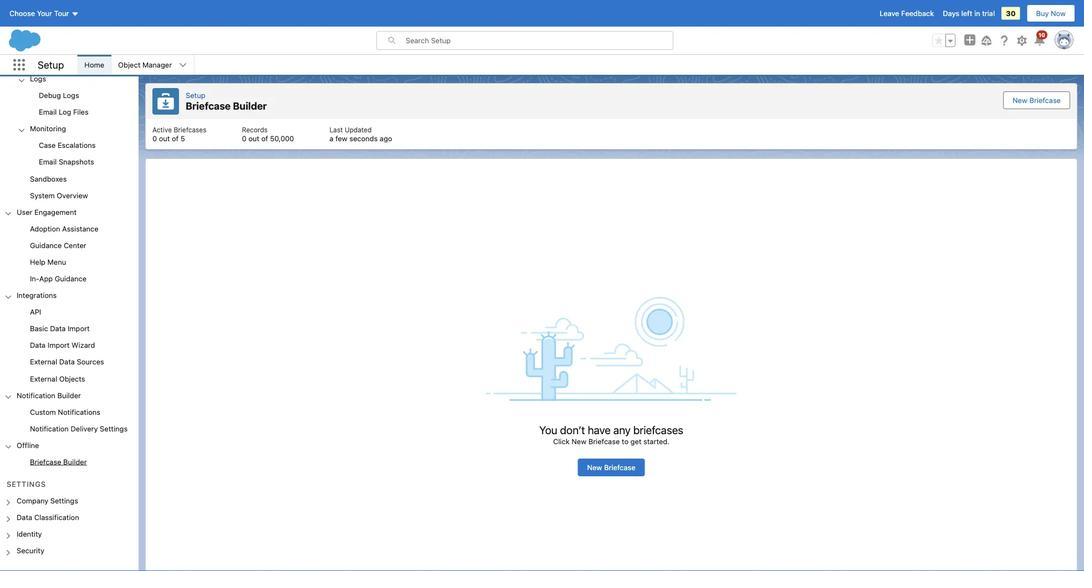 Task type: describe. For each thing, give the bounding box(es) containing it.
custom notifications
[[30, 408, 100, 416]]

manager
[[143, 61, 172, 69]]

data import wizard link
[[30, 341, 95, 351]]

company settings
[[17, 497, 78, 505]]

few
[[336, 134, 348, 143]]

object manager
[[118, 61, 172, 69]]

debug logs link
[[39, 91, 79, 101]]

home
[[84, 61, 104, 69]]

have
[[588, 424, 611, 437]]

last updated a few seconds ago
[[330, 126, 392, 143]]

notification builder tree item
[[0, 388, 139, 438]]

company
[[17, 497, 48, 505]]

in-app guidance
[[30, 275, 87, 283]]

classification
[[34, 514, 79, 522]]

click
[[553, 438, 570, 446]]

Search Setup text field
[[406, 32, 673, 49]]

user engagement link
[[17, 208, 77, 218]]

basic data import
[[30, 325, 90, 333]]

1 horizontal spatial logs
[[63, 91, 79, 99]]

system overview
[[30, 191, 88, 200]]

email snapshots
[[39, 158, 94, 166]]

notification delivery settings link
[[30, 425, 128, 435]]

monitoring tree item
[[0, 121, 139, 171]]

records
[[242, 126, 268, 134]]

1 vertical spatial import
[[48, 341, 70, 350]]

center
[[64, 241, 86, 250]]

active briefcases 0 out of 5
[[152, 126, 207, 143]]

help
[[30, 258, 45, 266]]

new briefcase button for have
[[578, 459, 645, 477]]

builder inside setup briefcase builder
[[233, 100, 267, 112]]

now
[[1051, 9, 1066, 17]]

active
[[152, 126, 172, 134]]

object manager link
[[112, 55, 179, 75]]

email log files link
[[39, 108, 89, 118]]

to
[[622, 438, 629, 446]]

monitoring
[[30, 125, 66, 133]]

50,000
[[270, 134, 294, 143]]

choose your tour button
[[9, 4, 80, 22]]

briefcase inside setup briefcase builder
[[186, 100, 231, 112]]

notification for notification builder
[[17, 391, 55, 400]]

basic
[[30, 325, 48, 333]]

buy now
[[1037, 9, 1066, 17]]

debug
[[39, 91, 61, 99]]

external for external data sources
[[30, 358, 57, 366]]

updated
[[345, 126, 372, 134]]

guidance center link
[[30, 241, 86, 251]]

you don't have any briefcases click new briefcase to get started.
[[539, 424, 684, 446]]

system overview link
[[30, 191, 88, 201]]

integrations tree item
[[0, 288, 139, 388]]

object
[[118, 61, 141, 69]]

settings inside notification builder tree item
[[100, 425, 128, 433]]

case
[[39, 141, 56, 150]]

api link
[[30, 308, 41, 318]]

overview
[[57, 191, 88, 200]]

identity link
[[17, 530, 42, 540]]

notification builder link
[[17, 391, 81, 401]]

setup for setup briefcase builder
[[186, 91, 205, 99]]

company settings link
[[17, 497, 78, 507]]

briefcase builder
[[30, 458, 87, 466]]

sandboxes link
[[30, 175, 67, 185]]

offline
[[17, 441, 39, 450]]

notifications
[[58, 408, 100, 416]]

adoption assistance link
[[30, 225, 99, 235]]

group for notification builder
[[0, 405, 139, 438]]

choose your tour
[[9, 9, 69, 17]]

data import wizard
[[30, 341, 95, 350]]

of inside records 0 out of 50,000
[[261, 134, 268, 143]]

snapshots
[[59, 158, 94, 166]]

external objects
[[30, 375, 85, 383]]

out inside "active briefcases 0 out of 5"
[[159, 134, 170, 143]]

feedback
[[902, 9, 935, 17]]

external for external objects
[[30, 375, 57, 383]]

you don't have any briefcases image
[[477, 288, 746, 410]]

notification delivery settings
[[30, 425, 128, 433]]

5
[[181, 134, 185, 143]]

started.
[[644, 438, 670, 446]]

data classification link
[[17, 514, 79, 524]]

monitoring link
[[30, 125, 66, 135]]

email log files
[[39, 108, 89, 116]]

notification builder
[[17, 391, 81, 400]]

new briefcase for builder
[[1013, 96, 1061, 105]]

adoption assistance
[[30, 225, 99, 233]]

user engagement tree item
[[0, 205, 139, 288]]

briefcases
[[634, 424, 684, 437]]

security link
[[17, 547, 44, 557]]

objects
[[59, 375, 85, 383]]

files
[[73, 108, 89, 116]]

briefcase inside offline tree item
[[30, 458, 61, 466]]

offline tree item
[[0, 438, 139, 471]]

30
[[1007, 9, 1016, 17]]

out inside records 0 out of 50,000
[[249, 134, 259, 143]]

debug logs
[[39, 91, 79, 99]]

your
[[37, 9, 52, 17]]

data up data import wizard
[[50, 325, 66, 333]]

setup for setup
[[38, 59, 64, 71]]

adoption
[[30, 225, 60, 233]]

setup link
[[186, 91, 210, 99]]



Task type: vqa. For each thing, say whether or not it's contained in the screenshot.
New
yes



Task type: locate. For each thing, give the bounding box(es) containing it.
ago
[[380, 134, 392, 143]]

0 horizontal spatial logs
[[30, 74, 46, 83]]

email inside the monitoring "tree item"
[[39, 158, 57, 166]]

settings
[[100, 425, 128, 433], [7, 481, 46, 489], [50, 497, 78, 505]]

0 down records
[[242, 134, 247, 143]]

1 vertical spatial setup
[[186, 91, 205, 99]]

group containing case escalations
[[0, 138, 139, 171]]

don't
[[560, 424, 585, 437]]

0 vertical spatial logs
[[30, 74, 46, 83]]

seconds
[[350, 134, 378, 143]]

left
[[962, 9, 973, 17]]

custom
[[30, 408, 56, 416]]

group containing debug logs
[[0, 88, 139, 121]]

0 horizontal spatial new
[[572, 438, 587, 446]]

builder for briefcase builder
[[63, 458, 87, 466]]

1 of from the left
[[172, 134, 179, 143]]

builder for notification builder
[[57, 391, 81, 400]]

buy now button
[[1027, 4, 1076, 22]]

0 vertical spatial guidance
[[30, 241, 62, 250]]

engagement
[[34, 208, 77, 216]]

notification for notification delivery settings
[[30, 425, 69, 433]]

setup up logs link
[[38, 59, 64, 71]]

integrations link
[[17, 291, 57, 301]]

out down active
[[159, 134, 170, 143]]

logs up 'debug' at the top left of page
[[30, 74, 46, 83]]

email for email log files
[[39, 108, 57, 116]]

group
[[0, 0, 139, 205], [933, 34, 956, 47], [0, 88, 139, 121], [0, 138, 139, 171], [0, 221, 139, 288], [0, 305, 139, 388], [0, 405, 139, 438]]

1 horizontal spatial out
[[249, 134, 259, 143]]

data classification
[[17, 514, 79, 522]]

group for logs
[[0, 88, 139, 121]]

0 vertical spatial settings
[[100, 425, 128, 433]]

setup inside setup briefcase builder
[[186, 91, 205, 99]]

email for email snapshots
[[39, 158, 57, 166]]

1 external from the top
[[30, 358, 57, 366]]

0 vertical spatial new
[[1013, 96, 1028, 105]]

1 out from the left
[[159, 134, 170, 143]]

sandboxes
[[30, 175, 67, 183]]

email down case
[[39, 158, 57, 166]]

1 vertical spatial new
[[572, 438, 587, 446]]

0 inside records 0 out of 50,000
[[242, 134, 247, 143]]

you
[[539, 424, 558, 437]]

2 email from the top
[[39, 158, 57, 166]]

1 vertical spatial external
[[30, 375, 57, 383]]

2 horizontal spatial settings
[[100, 425, 128, 433]]

external
[[30, 358, 57, 366], [30, 375, 57, 383]]

of
[[172, 134, 179, 143], [261, 134, 268, 143]]

log
[[59, 108, 71, 116]]

leave feedback
[[880, 9, 935, 17]]

import up wizard
[[68, 325, 90, 333]]

0 horizontal spatial new briefcase
[[588, 464, 636, 472]]

external objects link
[[30, 375, 85, 385]]

new briefcase button for builder
[[1004, 91, 1071, 109]]

email
[[39, 108, 57, 116], [39, 158, 57, 166]]

import down basic data import link
[[48, 341, 70, 350]]

briefcase builder link
[[30, 458, 87, 468]]

logs up log at the top left
[[63, 91, 79, 99]]

2 horizontal spatial new
[[1013, 96, 1028, 105]]

builder up records
[[233, 100, 267, 112]]

1 vertical spatial notification
[[30, 425, 69, 433]]

records 0 out of 50,000
[[242, 126, 294, 143]]

user
[[17, 208, 32, 216]]

1 horizontal spatial new briefcase
[[1013, 96, 1061, 105]]

email up monitoring
[[39, 108, 57, 116]]

0 horizontal spatial setup
[[38, 59, 64, 71]]

new briefcase for have
[[588, 464, 636, 472]]

data down data import wizard link at the bottom of page
[[59, 358, 75, 366]]

group for integrations
[[0, 305, 139, 388]]

days left in trial
[[943, 9, 995, 17]]

import
[[68, 325, 90, 333], [48, 341, 70, 350]]

0 vertical spatial external
[[30, 358, 57, 366]]

1 vertical spatial guidance
[[55, 275, 87, 283]]

of down records
[[261, 134, 268, 143]]

escalations
[[58, 141, 96, 150]]

new for have
[[588, 464, 602, 472]]

guidance down "menu"
[[55, 275, 87, 283]]

1 vertical spatial new briefcase
[[588, 464, 636, 472]]

help menu
[[30, 258, 66, 266]]

notification
[[17, 391, 55, 400], [30, 425, 69, 433]]

guidance
[[30, 241, 62, 250], [55, 275, 87, 283]]

custom notifications tree item
[[0, 405, 139, 421]]

0
[[152, 134, 157, 143], [242, 134, 247, 143]]

buy
[[1037, 9, 1049, 17]]

case escalations link
[[39, 141, 96, 151]]

any
[[614, 424, 631, 437]]

case escalations
[[39, 141, 96, 150]]

0 vertical spatial builder
[[233, 100, 267, 112]]

new for builder
[[1013, 96, 1028, 105]]

0 horizontal spatial of
[[172, 134, 179, 143]]

of left 5
[[172, 134, 179, 143]]

1 horizontal spatial setup
[[186, 91, 205, 99]]

wizard
[[72, 341, 95, 350]]

2 external from the top
[[30, 375, 57, 383]]

external data sources link
[[30, 358, 104, 368]]

briefcase inside you don't have any briefcases click new briefcase to get started.
[[589, 438, 620, 446]]

out down records
[[249, 134, 259, 143]]

new briefcase
[[1013, 96, 1061, 105], [588, 464, 636, 472]]

1 email from the top
[[39, 108, 57, 116]]

logs tree item
[[0, 71, 139, 121]]

2 of from the left
[[261, 134, 268, 143]]

2 out from the left
[[249, 134, 259, 143]]

group containing logs
[[0, 0, 139, 205]]

1 vertical spatial email
[[39, 158, 57, 166]]

custom notifications link
[[30, 408, 100, 418]]

group containing adoption assistance
[[0, 221, 139, 288]]

settings up company
[[7, 481, 46, 489]]

group for monitoring
[[0, 138, 139, 171]]

logs
[[30, 74, 46, 83], [63, 91, 79, 99]]

external data sources
[[30, 358, 104, 366]]

0 down active
[[152, 134, 157, 143]]

builder inside tree item
[[57, 391, 81, 400]]

10 button
[[1034, 30, 1048, 47]]

1 vertical spatial logs
[[63, 91, 79, 99]]

security
[[17, 547, 44, 555]]

builder
[[233, 100, 267, 112], [57, 391, 81, 400], [63, 458, 87, 466]]

external up notification builder
[[30, 375, 57, 383]]

logs link
[[30, 74, 46, 85]]

menu
[[47, 258, 66, 266]]

group containing api
[[0, 305, 139, 388]]

leave
[[880, 9, 900, 17]]

setup tree tree
[[0, 0, 139, 572]]

api
[[30, 308, 41, 316]]

0 horizontal spatial new briefcase button
[[578, 459, 645, 477]]

data down the basic in the left of the page
[[30, 341, 46, 350]]

new briefcase button
[[1004, 91, 1071, 109], [578, 459, 645, 477]]

guidance down adoption
[[30, 241, 62, 250]]

10
[[1039, 32, 1046, 38]]

data
[[50, 325, 66, 333], [30, 341, 46, 350], [59, 358, 75, 366], [17, 514, 32, 522]]

2 vertical spatial settings
[[50, 497, 78, 505]]

0 vertical spatial notification
[[17, 391, 55, 400]]

basic data import link
[[30, 325, 90, 335]]

a
[[330, 134, 334, 143]]

0 horizontal spatial 0
[[152, 134, 157, 143]]

home link
[[78, 55, 111, 75]]

0 inside "active briefcases 0 out of 5"
[[152, 134, 157, 143]]

offline link
[[17, 441, 39, 451]]

setup up briefcases
[[186, 91, 205, 99]]

briefcases
[[174, 126, 207, 134]]

1 vertical spatial builder
[[57, 391, 81, 400]]

tour
[[54, 9, 69, 17]]

settings right the delivery
[[100, 425, 128, 433]]

notification down custom
[[30, 425, 69, 433]]

builder down objects
[[57, 391, 81, 400]]

guidance center
[[30, 241, 86, 250]]

2 vertical spatial new
[[588, 464, 602, 472]]

user engagement
[[17, 208, 77, 216]]

1 horizontal spatial new
[[588, 464, 602, 472]]

1 vertical spatial settings
[[7, 481, 46, 489]]

integrations
[[17, 291, 57, 300]]

briefcase
[[1030, 96, 1061, 105], [186, 100, 231, 112], [589, 438, 620, 446], [30, 458, 61, 466], [604, 464, 636, 472]]

group containing custom notifications
[[0, 405, 139, 438]]

builder inside offline tree item
[[63, 458, 87, 466]]

1 horizontal spatial new briefcase button
[[1004, 91, 1071, 109]]

group for user engagement
[[0, 221, 139, 288]]

days
[[943, 9, 960, 17]]

2 vertical spatial builder
[[63, 458, 87, 466]]

1 horizontal spatial of
[[261, 134, 268, 143]]

new
[[1013, 96, 1028, 105], [572, 438, 587, 446], [588, 464, 602, 472]]

0 vertical spatial email
[[39, 108, 57, 116]]

2 0 from the left
[[242, 134, 247, 143]]

1 horizontal spatial 0
[[242, 134, 247, 143]]

assistance
[[62, 225, 99, 233]]

of inside "active briefcases 0 out of 5"
[[172, 134, 179, 143]]

external up external objects
[[30, 358, 57, 366]]

in-app guidance link
[[30, 275, 87, 285]]

data up identity
[[17, 514, 32, 522]]

email inside logs tree item
[[39, 108, 57, 116]]

last
[[330, 126, 343, 134]]

0 vertical spatial setup
[[38, 59, 64, 71]]

notification up custom
[[17, 391, 55, 400]]

0 vertical spatial new briefcase button
[[1004, 91, 1071, 109]]

0 horizontal spatial settings
[[7, 481, 46, 489]]

0 vertical spatial import
[[68, 325, 90, 333]]

settings up classification
[[50, 497, 78, 505]]

leave feedback link
[[880, 9, 935, 17]]

1 horizontal spatial settings
[[50, 497, 78, 505]]

1 vertical spatial new briefcase button
[[578, 459, 645, 477]]

new inside you don't have any briefcases click new briefcase to get started.
[[572, 438, 587, 446]]

builder down 'notification delivery settings' link
[[63, 458, 87, 466]]

1 0 from the left
[[152, 134, 157, 143]]

0 vertical spatial new briefcase
[[1013, 96, 1061, 105]]

0 horizontal spatial out
[[159, 134, 170, 143]]



